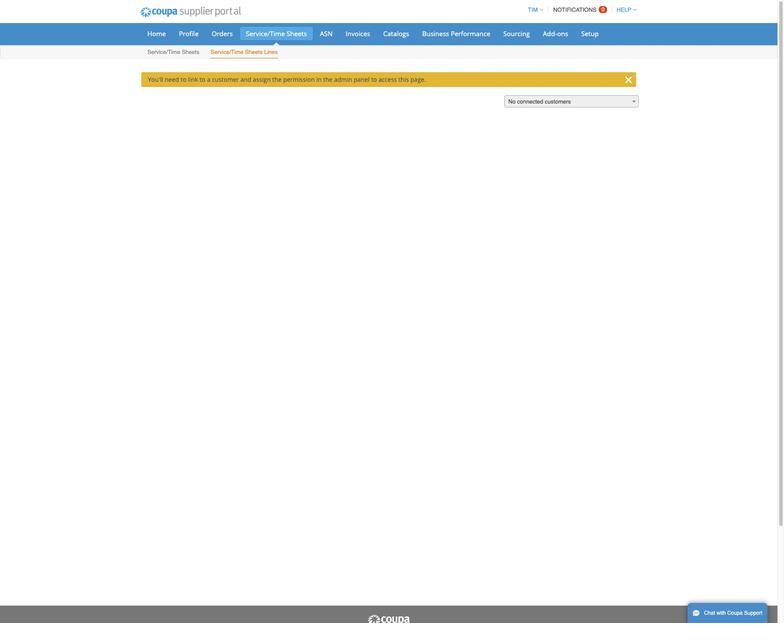 Task type: describe. For each thing, give the bounding box(es) containing it.
customer
[[212, 75, 239, 84]]

No connected customers text field
[[505, 96, 639, 108]]

sourcing
[[504, 29, 530, 38]]

home link
[[142, 27, 172, 40]]

2 the from the left
[[324, 75, 333, 84]]

orders link
[[206, 27, 239, 40]]

add-ons link
[[538, 27, 574, 40]]

chat with coupa support button
[[688, 603, 768, 623]]

permission
[[283, 75, 315, 84]]

sheets for 'service/time sheets' link to the left
[[182, 49, 200, 55]]

0 horizontal spatial coupa supplier portal image
[[135, 1, 247, 23]]

support
[[745, 610, 763, 616]]

3 to from the left
[[371, 75, 377, 84]]

No connected customers field
[[505, 95, 639, 108]]

navigation containing notifications 0
[[525, 1, 637, 18]]

profile link
[[173, 27, 205, 40]]

invoices link
[[340, 27, 376, 40]]

notifications 0
[[554, 6, 605, 13]]

service/time for right 'service/time sheets' link
[[246, 29, 285, 38]]

panel
[[354, 75, 370, 84]]

this
[[399, 75, 409, 84]]

you'll need to link to a customer and assign the permission in the admin panel to access this page.
[[148, 75, 426, 84]]

orders
[[212, 29, 233, 38]]

business performance
[[423, 29, 491, 38]]

add-
[[544, 29, 558, 38]]

ons
[[558, 29, 569, 38]]

customers
[[545, 98, 571, 105]]

in
[[317, 75, 322, 84]]

help
[[617, 7, 632, 13]]

tim link
[[525, 7, 544, 13]]

sheets for service/time sheets lines link
[[245, 49, 263, 55]]

home
[[148, 29, 166, 38]]

lines
[[264, 49, 278, 55]]

chat
[[705, 610, 716, 616]]

1 vertical spatial coupa supplier portal image
[[367, 615, 411, 623]]

no
[[509, 98, 516, 105]]



Task type: vqa. For each thing, say whether or not it's contained in the screenshot.
"Home" link
yes



Task type: locate. For each thing, give the bounding box(es) containing it.
profile
[[179, 29, 199, 38]]

1 horizontal spatial coupa supplier portal image
[[367, 615, 411, 623]]

1 horizontal spatial the
[[324, 75, 333, 84]]

1 horizontal spatial service/time sheets link
[[241, 27, 313, 40]]

service/time sheets up lines
[[246, 29, 307, 38]]

service/time sheets link up lines
[[241, 27, 313, 40]]

asn
[[320, 29, 333, 38]]

1 vertical spatial service/time sheets link
[[147, 47, 200, 58]]

sheets
[[287, 29, 307, 38], [182, 49, 200, 55], [245, 49, 263, 55]]

service/time down orders link
[[211, 49, 244, 55]]

2 horizontal spatial to
[[371, 75, 377, 84]]

tim
[[529, 7, 538, 13]]

setup
[[582, 29, 599, 38]]

add-ons
[[544, 29, 569, 38]]

service/time sheets down profile
[[148, 49, 200, 55]]

page.
[[411, 75, 426, 84]]

0 horizontal spatial service/time
[[148, 49, 180, 55]]

0 vertical spatial service/time sheets
[[246, 29, 307, 38]]

service/time
[[246, 29, 285, 38], [148, 49, 180, 55], [211, 49, 244, 55]]

and
[[241, 75, 252, 84]]

0 horizontal spatial service/time sheets link
[[147, 47, 200, 58]]

navigation
[[525, 1, 637, 18]]

access
[[379, 75, 397, 84]]

service/time down the home
[[148, 49, 180, 55]]

admin
[[334, 75, 353, 84]]

0 horizontal spatial to
[[181, 75, 187, 84]]

to
[[181, 75, 187, 84], [200, 75, 206, 84], [371, 75, 377, 84]]

performance
[[451, 29, 491, 38]]

service/time sheets for 'service/time sheets' link to the left
[[148, 49, 200, 55]]

chat with coupa support
[[705, 610, 763, 616]]

the
[[273, 75, 282, 84], [324, 75, 333, 84]]

1 horizontal spatial service/time sheets
[[246, 29, 307, 38]]

service/time sheets for right 'service/time sheets' link
[[246, 29, 307, 38]]

0 horizontal spatial the
[[273, 75, 282, 84]]

the right in
[[324, 75, 333, 84]]

business
[[423, 29, 450, 38]]

help link
[[613, 7, 637, 13]]

0
[[602, 6, 605, 13]]

coupa supplier portal image
[[135, 1, 247, 23], [367, 615, 411, 623]]

need
[[165, 75, 179, 84]]

catalogs link
[[378, 27, 415, 40]]

1 vertical spatial service/time sheets
[[148, 49, 200, 55]]

1 to from the left
[[181, 75, 187, 84]]

service/time sheets link down profile
[[147, 47, 200, 58]]

service/time for service/time sheets lines link
[[211, 49, 244, 55]]

2 to from the left
[[200, 75, 206, 84]]

to left link
[[181, 75, 187, 84]]

asn link
[[315, 27, 339, 40]]

1 horizontal spatial service/time
[[211, 49, 244, 55]]

sourcing link
[[498, 27, 536, 40]]

coupa
[[728, 610, 744, 616]]

1 horizontal spatial sheets
[[245, 49, 263, 55]]

service/time sheets lines
[[211, 49, 278, 55]]

connected
[[518, 98, 544, 105]]

notifications
[[554, 7, 597, 13]]

sheets left lines
[[245, 49, 263, 55]]

the right assign
[[273, 75, 282, 84]]

sheets left asn link
[[287, 29, 307, 38]]

0 vertical spatial service/time sheets link
[[241, 27, 313, 40]]

catalogs
[[384, 29, 410, 38]]

assign
[[253, 75, 271, 84]]

2 horizontal spatial service/time
[[246, 29, 285, 38]]

sheets down profile
[[182, 49, 200, 55]]

2 horizontal spatial sheets
[[287, 29, 307, 38]]

a
[[207, 75, 211, 84]]

with
[[717, 610, 727, 616]]

sheets for right 'service/time sheets' link
[[287, 29, 307, 38]]

0 horizontal spatial service/time sheets
[[148, 49, 200, 55]]

service/time up lines
[[246, 29, 285, 38]]

invoices
[[346, 29, 371, 38]]

you'll
[[148, 75, 163, 84]]

to left a
[[200, 75, 206, 84]]

service/time sheets
[[246, 29, 307, 38], [148, 49, 200, 55]]

to right panel
[[371, 75, 377, 84]]

0 vertical spatial coupa supplier portal image
[[135, 1, 247, 23]]

1 horizontal spatial to
[[200, 75, 206, 84]]

service/time sheets link
[[241, 27, 313, 40], [147, 47, 200, 58]]

0 horizontal spatial sheets
[[182, 49, 200, 55]]

service/time for 'service/time sheets' link to the left
[[148, 49, 180, 55]]

no connected customers
[[509, 98, 571, 105]]

service/time sheets lines link
[[210, 47, 278, 58]]

1 the from the left
[[273, 75, 282, 84]]

link
[[188, 75, 198, 84]]

setup link
[[576, 27, 605, 40]]

business performance link
[[417, 27, 497, 40]]



